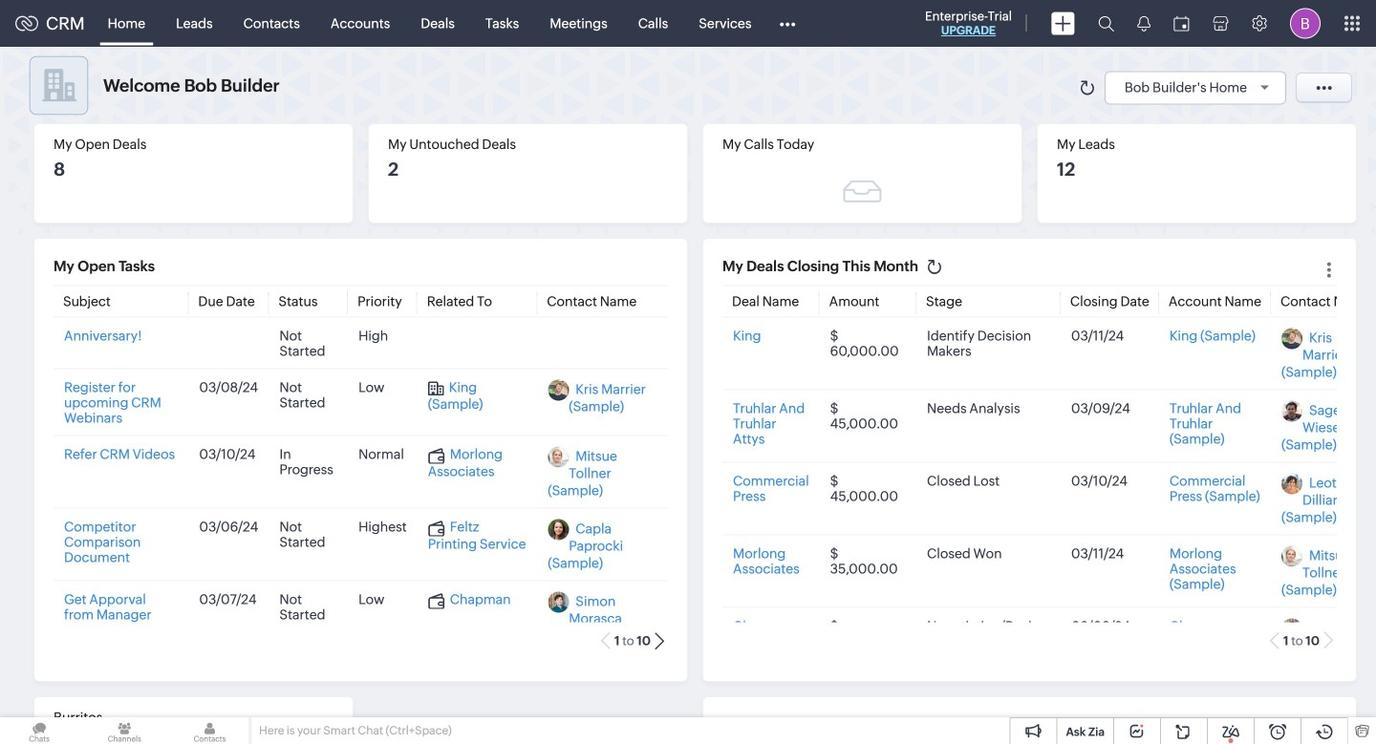 Task type: vqa. For each thing, say whether or not it's contained in the screenshot.
PREVIOUS RECORD image
no



Task type: describe. For each thing, give the bounding box(es) containing it.
Other Modules field
[[767, 8, 808, 39]]

signals image
[[1138, 15, 1151, 32]]

chats image
[[0, 718, 79, 745]]

create menu image
[[1052, 12, 1076, 35]]

contacts image
[[171, 718, 249, 745]]



Task type: locate. For each thing, give the bounding box(es) containing it.
search element
[[1087, 0, 1126, 47]]

logo image
[[15, 16, 38, 31]]

profile element
[[1279, 0, 1333, 46]]

channels image
[[85, 718, 164, 745]]

search image
[[1099, 15, 1115, 32]]

calendar image
[[1174, 16, 1190, 31]]

create menu element
[[1040, 0, 1087, 46]]

profile image
[[1291, 8, 1321, 39]]

signals element
[[1126, 0, 1163, 47]]



